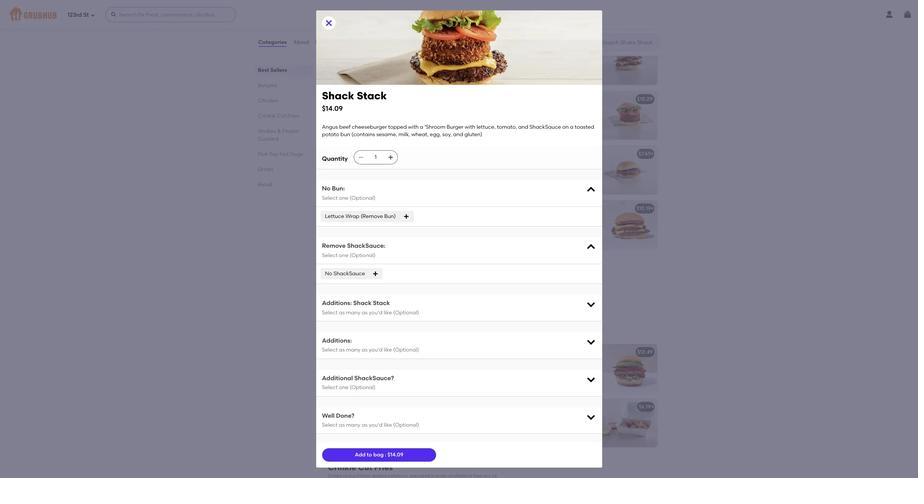 Task type: describe. For each thing, give the bounding box(es) containing it.
burger inside angus beef cheeseburger topped with a 'shroom burger with lettuce, tomato, and shacksauce on a toasted potato bun (contains sesame, milk, wheat, egg, soy, and gluten)
[[447, 124, 464, 130]]

wheat, inside american cheese melted in a grilled potato bun (contains sesame, milk, wheat, soy, and gluten)
[[334, 286, 351, 292]]

lettuce
[[325, 213, 344, 220]]

angus beef cheeseburger topped with applewood-smoked bacon on a toasted potato bun (contains sesame, milk, soy, wheat, and gluten)
[[501, 216, 593, 253]]

with inside angus beef cheeseburger topped with applewood-smoked bacon on a toasted potato bun (contains sesame, milk, soy, wheat, and gluten)
[[501, 224, 511, 230]]

$10.19 for bacon cheeseburger
[[636, 205, 651, 212]]

like inside additions: shack stack select as many as you'd like (optional)
[[384, 310, 392, 316]]

chicken bites
[[501, 404, 536, 410]]

milk, inside "angus beef cheeseburger with lettuce, tomato, and shacksauce on a toasted potato bun (contains sesame, eggs, milk, soy, wheat, and gluten)"
[[538, 21, 550, 28]]

shack-
[[334, 383, 352, 389]]

burgers tab
[[258, 82, 310, 89]]

+ for cheeseburger
[[484, 205, 487, 212]]

and inside angus beef cheeseburger topped with applewood-smoked bacon on a toasted potato bun (contains sesame, milk, soy, wheat, and gluten)
[[565, 239, 575, 245]]

Input item quantity number field
[[368, 151, 384, 164]]

bites
[[523, 404, 536, 410]]

as down antibiotics
[[339, 347, 345, 354]]

shakes & frozen custard
[[258, 128, 299, 142]]

(optional) inside additional shacksauce? select one (optional)
[[350, 385, 376, 391]]

crispy, for served
[[501, 415, 518, 421]]

soy, inside angus beef patty with cheese and your choice of toppings on a toasted potato bun (contains sesame, milk, wheat, soy, and gluten)
[[352, 239, 362, 245]]

patty for a
[[531, 161, 544, 168]]

crispy, for over
[[334, 415, 351, 421]]

as down 'chicken shack'
[[362, 422, 368, 429]]

chicken shack
[[334, 404, 372, 410]]

chicken for chicken bites
[[501, 404, 522, 410]]

gluten) inside "angus beef cheeseburger with lettuce, tomato, and shacksauce on a toasted potato bun (contains sesame, eggs, milk, soy, wheat, and gluten)"
[[501, 29, 519, 35]]

add
[[355, 452, 366, 458]]

your inside angus beef patty with cheese and your choice of toppings on a toasted potato bun (contains sesame, milk, wheat, soy, and gluten)
[[334, 224, 345, 230]]

shack stack $14.09
[[322, 89, 387, 113]]

bites
[[566, 415, 578, 421]]

fried
[[454, 330, 464, 335]]

stack for shack stack
[[351, 151, 366, 157]]

(optional) inside well done? select as many as you'd like (optional)
[[393, 422, 419, 429]]

$7.69 +
[[638, 151, 654, 157]]

on inside angus beef cheeseburger topped with a 'shroom burger with lettuce, tomato, and shacksauce on a toasted potato bun (contains sesame, milk, wheat, egg, soy, and gluten)
[[562, 124, 569, 130]]

select for additional
[[322, 385, 338, 391]]

wrap
[[346, 213, 359, 220]]

bun inside crispy, white-meat chicken breast over lettuce, pickles, and buttermilk herb mayo on a toasted potato bun (contains sesame, milk, wheat, egg, soy, and gluten)
[[414, 430, 424, 436]]

soy
[[517, 330, 525, 335]]

toasted inside angus beef patty and your choice of toppings on a toasted potato bun (contains sesame, milk, wheat, and gluten)
[[537, 169, 556, 175]]

meat inside crispy, whole white-meat bites served with honey mustard or bbq (contains milk, wheat, soy, and gluten)
[[551, 415, 565, 421]]

angus beef patty and your choice of toppings on a toasted potato bun (contains sesame, milk, wheat, and gluten)
[[501, 161, 592, 190]]

breaded,
[[383, 330, 403, 335]]

bag
[[373, 452, 384, 458]]

onions,
[[399, 12, 417, 18]]

blend, inside 100% angus beef cheeseburger spiced with our own hot pepper blend, topped with crispy onions, chopped cherry peppers and shacksauce.
[[334, 12, 350, 18]]

$14.09 inside the shack stack $14.09
[[322, 104, 343, 113]]

(contains inside angus beef cheeseburger topped with a 'shroom burger with lettuce, tomato, and shacksauce on a toasted potato bun (contains sesame, milk, wheat, egg, soy, and gluten)
[[351, 132, 375, 138]]

sesame, inside american cheese melted in a grilled potato bun (contains sesame, milk, wheat, soy, and gluten)
[[388, 278, 409, 285]]

hand
[[370, 330, 382, 335]]

melted
[[379, 271, 397, 277]]

fries inside tab
[[287, 113, 299, 119]]

herb inside crispy chicken breast topped with lettuce, pickles, buttermilk herb mayo (contains sesame, milk, wheat, egg, soy, and gluten)
[[568, 368, 580, 374]]

+ for avocado bacon burger
[[484, 41, 487, 48]]

smoked
[[544, 224, 563, 230]]

cheeseburger inside 100% angus beef cheeseburger spiced with our own hot pepper blend, topped with crispy onions, chopped cherry peppers and shacksauce.
[[378, 0, 413, 3]]

veggie shack image
[[434, 91, 490, 140]]

angus inside angus beef patty and your choice of toppings on a toasted potato bun (contains sesame, milk, wheat, and gluten)
[[501, 161, 517, 168]]

a inside angus beef patty with cheese and your choice of toppings on a toasted potato bun (contains sesame, milk, wheat, soy, and gluten)
[[402, 224, 405, 230]]

quantity
[[322, 155, 348, 162]]

additions: shack stack select as many as you'd like (optional)
[[322, 300, 419, 316]]

milk, inside angus beef patty with cheese and your choice of toppings on a toasted potato bun (contains sesame, milk, wheat, soy, and gluten)
[[410, 231, 422, 237]]

(contains inside crispy, white-meat chicken breast over lettuce, pickles, and buttermilk herb mayo on a toasted potato bun (contains sesame, milk, wheat, egg, soy, and gluten)
[[334, 437, 358, 444]]

wheat, inside crispy chicken breast topped with lettuce, pickles, buttermilk herb mayo (contains sesame, milk, wheat, egg, soy, and gluten)
[[576, 375, 593, 381]]

with inside "angus beef cheeseburger with lettuce, tomato, and shacksauce on a toasted potato bun (contains sesame, eggs, milk, soy, wheat, and gluten)"
[[567, 0, 578, 5]]

crinkle cut fries tab
[[258, 112, 310, 120]]

smokeshack image
[[601, 36, 657, 85]]

retail
[[258, 182, 272, 188]]

pickles, inside crispy, white-meat chicken breast over lettuce, pickles, and buttermilk herb mayo on a toasted potato bun (contains sesame, milk, wheat, egg, soy, and gluten)
[[366, 422, 385, 429]]

bun inside angus beef patty with cheese and your choice of toppings on a toasted potato bun (contains sesame, milk, wheat, soy, and gluten)
[[352, 231, 362, 237]]

select for well
[[322, 422, 338, 429]]

and inside crispy, white-meat chicken breast spiced with our own hot pepper blend, topped with pickles and shack-made cherry pepper slaw.
[[401, 375, 411, 381]]

0 horizontal spatial burger
[[376, 41, 393, 48]]

topped for crispy chicken breast topped with lettuce, pickles, buttermilk herb mayo (contains sesame, milk, wheat, egg, soy, and gluten)
[[556, 360, 575, 366]]

veggie shack button
[[329, 91, 490, 140]]

potato inside american cheese melted in a grilled potato bun (contains sesame, milk, wheat, soy, and gluten)
[[334, 278, 351, 285]]

chicken for chicken no antibiotics ever, hand breaded, never frozen, and crisp-fried in pure, cholesterol-free soy oil
[[328, 319, 360, 328]]

remove
[[322, 243, 346, 250]]

1 vertical spatial cut
[[358, 463, 372, 473]]

2 vertical spatial pepper
[[385, 383, 404, 389]]

$10.19 + for bacon cheeseburger
[[636, 205, 654, 212]]

spiced inside crispy, white-meat chicken breast spiced with our own hot pepper blend, topped with pickles and shack-made cherry pepper slaw.
[[334, 368, 351, 374]]

gluten) inside angus beef cheeseburger topped with applewood-smoked bacon on a toasted potato bun (contains sesame, milk, soy, wheat, and gluten)
[[501, 246, 519, 253]]

avocado bacon burger
[[334, 41, 393, 48]]

toasted inside "angus beef cheeseburger with lettuce, tomato, and shacksauce on a toasted potato bun (contains sesame, eggs, milk, soy, wheat, and gluten)"
[[505, 14, 525, 20]]

cheese
[[352, 260, 371, 267]]

$6.19
[[639, 404, 651, 410]]

soy, inside "angus beef cheeseburger with lettuce, tomato, and shacksauce on a toasted potato bun (contains sesame, eggs, milk, soy, wheat, and gluten)"
[[551, 21, 560, 28]]

shacksauce inside angus beef cheeseburger topped with a 'shroom burger with lettuce, tomato, and shacksauce on a toasted potato bun (contains sesame, milk, wheat, egg, soy, and gluten)
[[530, 124, 561, 130]]

milk, inside angus beef patty and your choice of toppings on a toasted potato bun (contains sesame, milk, wheat, and gluten)
[[548, 176, 559, 183]]

angus inside 100% angus beef cheeseburger spiced with our own hot pepper blend, topped with crispy onions, chopped cherry peppers and shacksauce.
[[348, 0, 364, 3]]

(contains inside crispy, whole white-meat bites served with honey mustard or bbq (contains milk, wheat, soy, and gluten)
[[501, 430, 524, 436]]

1 horizontal spatial fries
[[374, 463, 393, 473]]

one for shacksauce?
[[339, 385, 348, 391]]

sesame, inside angus beef cheeseburger topped with a 'shroom burger with lettuce, tomato, and shacksauce on a toasted potato bun (contains sesame, milk, wheat, egg, soy, and gluten)
[[376, 132, 397, 138]]

served
[[501, 422, 518, 429]]

$5.89
[[472, 260, 486, 267]]

1 vertical spatial crinkle
[[328, 463, 356, 473]]

cheese inside angus beef patty with cheese and your choice of toppings on a toasted potato bun (contains sesame, milk, wheat, soy, and gluten)
[[390, 216, 409, 222]]

sesame, inside angus beef patty with cheese and your choice of toppings on a toasted potato bun (contains sesame, milk, wheat, soy, and gluten)
[[388, 231, 409, 237]]

lettuce, inside angus beef cheeseburger topped with a 'shroom burger with lettuce, tomato, and shacksauce on a toasted potato bun (contains sesame, milk, wheat, egg, soy, and gluten)
[[477, 124, 496, 130]]

chicken shack image
[[434, 399, 490, 448]]

hamburger image
[[601, 146, 657, 194]]

chicken no antibiotics ever, hand breaded, never frozen, and crisp-fried in pure, cholesterol-free soy oil
[[328, 319, 531, 335]]

bacon cheeseburger image
[[601, 201, 657, 249]]

additional shacksauce? select one (optional)
[[322, 375, 394, 391]]

custard
[[258, 136, 278, 142]]

(contains inside american cheese melted in a grilled potato bun (contains sesame, milk, wheat, soy, and gluten)
[[363, 278, 387, 285]]

2 cheeseburger from the left
[[519, 205, 555, 212]]

avocado bacon burger image
[[434, 36, 490, 85]]

1 vertical spatial $14.09
[[388, 452, 403, 458]]

breast for crispy
[[404, 360, 420, 366]]

wheat, inside crispy, whole white-meat bites served with honey mustard or bbq (contains milk, wheat, soy, and gluten)
[[538, 430, 556, 436]]

never
[[404, 330, 416, 335]]

top
[[269, 151, 278, 158]]

about button
[[293, 29, 309, 56]]

retail tab
[[258, 181, 310, 189]]

tomato, inside "angus beef cheeseburger with lettuce, tomato, and shacksauce on a toasted potato bun (contains sesame, eggs, milk, soy, wheat, and gluten)"
[[521, 6, 541, 12]]

shacksauce.
[[334, 27, 367, 34]]

white- for with
[[352, 360, 368, 366]]

patty for toppings
[[364, 216, 377, 222]]

chicken for chicken shack
[[334, 404, 355, 410]]

reviews
[[315, 39, 336, 45]]

potato inside angus beef patty with cheese and your choice of toppings on a toasted potato bun (contains sesame, milk, wheat, soy, and gluten)
[[334, 231, 351, 237]]

with inside crispy, whole white-meat bites served with honey mustard or bbq (contains milk, wheat, soy, and gluten)
[[519, 422, 529, 429]]

bbq
[[576, 422, 587, 429]]

done?
[[336, 413, 354, 420]]

sesame, inside "angus beef cheeseburger with lettuce, tomato, and shacksauce on a toasted potato bun (contains sesame, eggs, milk, soy, wheat, and gluten)"
[[501, 21, 522, 28]]

pepper inside 100% angus beef cheeseburger spiced with our own hot pepper blend, topped with crispy onions, chopped cherry peppers and shacksauce.
[[395, 5, 413, 11]]

gluten) inside angus beef patty and your choice of toppings on a toasted potato bun (contains sesame, milk, wheat, and gluten)
[[501, 184, 519, 190]]

shack for additions:
[[353, 300, 372, 307]]

eggs,
[[523, 21, 537, 28]]

(optional) inside additions: shack stack select as many as you'd like (optional)
[[393, 310, 419, 316]]

$10.19 for smokeshack
[[636, 41, 651, 48]]

antibiotics
[[335, 330, 358, 335]]

angus beef cheeseburger with lettuce, tomato, and shacksauce on a toasted potato bun (contains sesame, eggs, milk, soy, wheat, and gluten)
[[501, 0, 593, 35]]

flat-top hot dogs tab
[[258, 150, 310, 158]]

1 cheeseburger from the left
[[334, 205, 370, 212]]

cheeseburger for angus beef cheeseburger with lettuce, tomato, and shacksauce on a toasted potato bun (contains sesame, eggs, milk, soy, wheat, and gluten)
[[531, 0, 566, 5]]

shakes & frozen custard tab
[[258, 127, 310, 143]]

'shroom burger image
[[601, 91, 657, 140]]

$10.29
[[637, 96, 653, 102]]

avocado
[[334, 41, 357, 48]]

topped for angus beef cheeseburger topped with a 'shroom burger with lettuce, tomato, and shacksauce on a toasted potato bun (contains sesame, milk, wheat, egg, soy, and gluten)
[[388, 124, 407, 130]]

additions: for shack
[[322, 300, 352, 307]]

grilled cheese
[[334, 260, 371, 267]]

cheese inside american cheese melted in a grilled potato bun (contains sesame, milk, wheat, soy, and gluten)
[[360, 271, 378, 277]]

crisp-
[[442, 330, 454, 335]]

of inside angus beef patty and your choice of toppings on a toasted potato bun (contains sesame, milk, wheat, and gluten)
[[587, 161, 592, 168]]

100% angus beef cheeseburger spiced with our own hot pepper blend, topped with crispy onions, chopped cherry peppers and shacksauce. button
[[329, 0, 490, 34]]

toasted inside crispy, white-meat chicken breast over lettuce, pickles, and buttermilk herb mayo on a toasted potato bun (contains sesame, milk, wheat, egg, soy, and gluten)
[[375, 430, 394, 436]]

flat-top hot dogs
[[258, 151, 303, 158]]

bun:
[[332, 185, 345, 192]]

cut inside tab
[[277, 113, 286, 119]]

$7.69
[[638, 151, 651, 157]]

topped inside 100% angus beef cheeseburger spiced with our own hot pepper blend, topped with crispy onions, chopped cherry peppers and shacksauce.
[[351, 12, 370, 18]]

bun)
[[384, 213, 396, 220]]

hot chicken image
[[434, 345, 490, 393]]

meat for pickles,
[[368, 415, 382, 421]]

milk, inside angus beef cheeseburger topped with a 'shroom burger with lettuce, tomato, and shacksauce on a toasted potato bun (contains sesame, milk, wheat, egg, soy, and gluten)
[[399, 132, 410, 138]]

with inside crispy chicken breast topped with lettuce, pickles, buttermilk herb mayo (contains sesame, milk, wheat, egg, soy, and gluten)
[[576, 360, 587, 366]]

best sellers
[[258, 67, 287, 73]]

gluten) inside crispy chicken breast topped with lettuce, pickles, buttermilk herb mayo (contains sesame, milk, wheat, egg, soy, and gluten)
[[535, 383, 553, 389]]

dogs
[[290, 151, 303, 158]]

chicken inside crispy chicken breast topped with lettuce, pickles, buttermilk herb mayo (contains sesame, milk, wheat, egg, soy, and gluten)
[[518, 360, 538, 366]]

bacon cheeseburger
[[501, 205, 555, 212]]

flat-
[[258, 151, 269, 158]]

and inside chicken no antibiotics ever, hand breaded, never frozen, and crisp-fried in pure, cholesterol-free soy oil
[[432, 330, 441, 335]]

and inside crispy chicken breast topped with lettuce, pickles, buttermilk herb mayo (contains sesame, milk, wheat, egg, soy, and gluten)
[[524, 383, 534, 389]]

and inside american cheese melted in a grilled potato bun (contains sesame, milk, wheat, soy, and gluten)
[[363, 286, 373, 292]]

123rd
[[67, 11, 82, 18]]

shack stack
[[334, 151, 366, 157]]

avocado bacon chicken image
[[601, 345, 657, 393]]

potato inside "angus beef cheeseburger with lettuce, tomato, and shacksauce on a toasted potato bun (contains sesame, eggs, milk, soy, wheat, and gluten)"
[[526, 14, 543, 20]]

milk, inside crispy, white-meat chicken breast over lettuce, pickles, and buttermilk herb mayo on a toasted potato bun (contains sesame, milk, wheat, egg, soy, and gluten)
[[381, 437, 393, 444]]

egg, inside crispy chicken breast topped with lettuce, pickles, buttermilk herb mayo (contains sesame, milk, wheat, egg, soy, and gluten)
[[501, 383, 512, 389]]

remove shacksauce: select one (optional)
[[322, 243, 385, 259]]

stack for shack stack $14.09
[[357, 89, 387, 102]]

gluten) inside crispy, white-meat chicken breast over lettuce, pickles, and buttermilk herb mayo on a toasted potato bun (contains sesame, milk, wheat, egg, soy, and gluten)
[[356, 445, 374, 451]]

frozen
[[282, 128, 299, 134]]

(contains inside angus beef patty with cheese and your choice of toppings on a toasted potato bun (contains sesame, milk, wheat, soy, and gluten)
[[363, 231, 387, 237]]

shack inside shack stack button
[[334, 151, 350, 157]]

(contains inside angus beef cheeseburger topped with applewood-smoked bacon on a toasted potato bun (contains sesame, milk, soy, wheat, and gluten)
[[551, 231, 575, 237]]

1 horizontal spatial crinkle cut fries
[[328, 463, 393, 473]]

reviews button
[[315, 29, 336, 56]]

1 horizontal spatial bacon
[[501, 205, 517, 212]]

categories
[[258, 39, 287, 45]]

drinks
[[258, 166, 273, 173]]

soy, inside crispy, whole white-meat bites served with honey mustard or bbq (contains milk, wheat, soy, and gluten)
[[557, 430, 566, 436]]

spicy shackmeister image
[[434, 0, 490, 30]]

a inside angus beef patty and your choice of toppings on a toasted potato bun (contains sesame, milk, wheat, and gluten)
[[532, 169, 535, 175]]

shacksauce:
[[347, 243, 385, 250]]

$6.19 +
[[639, 404, 654, 410]]

additional
[[322, 375, 353, 382]]

chopped
[[334, 20, 357, 26]]

additions: select as many as you'd like (optional)
[[322, 337, 419, 354]]

soy, inside crispy, white-meat chicken breast over lettuce, pickles, and buttermilk herb mayo on a toasted potato bun (contains sesame, milk, wheat, egg, soy, and gluten)
[[334, 445, 343, 451]]

svg image inside main navigation navigation
[[110, 12, 116, 18]]

veggie shack
[[334, 96, 369, 102]]

123rd st
[[67, 11, 89, 18]]

well
[[322, 413, 335, 420]]

bacon
[[565, 224, 581, 230]]

&
[[277, 128, 281, 134]]

cheeseburger for angus beef cheeseburger topped with applewood-smoked bacon on a toasted potato bun (contains sesame, milk, soy, wheat, and gluten)
[[531, 216, 566, 222]]

1 vertical spatial hot
[[334, 349, 343, 356]]

(optional) inside additions: select as many as you'd like (optional)
[[393, 347, 419, 354]]

$9.89
[[473, 404, 486, 410]]

chicken down antibiotics
[[344, 349, 365, 356]]

shacksauce inside "angus beef cheeseburger with lettuce, tomato, and shacksauce on a toasted potato bun (contains sesame, eggs, milk, soy, wheat, and gluten)"
[[554, 6, 585, 12]]

gluten) inside angus beef patty with cheese and your choice of toppings on a toasted potato bun (contains sesame, milk, wheat, soy, and gluten)
[[374, 239, 392, 245]]



Task type: vqa. For each thing, say whether or not it's contained in the screenshot.
THE PATTY within the Angus beef patty with cheese and your choice of toppings on a toasted potato bun (contains sesame, milk, wheat, soy, and gluten)
yes



Task type: locate. For each thing, give the bounding box(es) containing it.
$12.49
[[637, 349, 653, 356]]

+ for smokeshack
[[651, 41, 654, 48]]

shack stack image
[[434, 146, 490, 194]]

soy, inside angus beef cheeseburger topped with a 'shroom burger with lettuce, tomato, and shacksauce on a toasted potato bun (contains sesame, milk, wheat, egg, soy, and gluten)
[[442, 132, 452, 138]]

you'd inside well done? select as many as you'd like (optional)
[[369, 422, 382, 429]]

select down additional at the left bottom of the page
[[322, 385, 338, 391]]

$11.69
[[470, 41, 484, 48]]

soy, up grilled cheese
[[352, 239, 362, 245]]

1 horizontal spatial cheeseburger
[[519, 205, 555, 212]]

2 select from the top
[[322, 252, 338, 259]]

1 $10.19 + from the top
[[636, 41, 654, 48]]

slaw.
[[405, 383, 417, 389]]

cut down to
[[358, 463, 372, 473]]

0 vertical spatial hot
[[280, 151, 289, 158]]

0 horizontal spatial cheese
[[360, 271, 378, 277]]

pickles, down 'chicken shack'
[[366, 422, 385, 429]]

grilled cheese image
[[434, 255, 490, 304]]

0 vertical spatial tomato,
[[521, 6, 541, 12]]

0 vertical spatial spiced
[[334, 5, 351, 11]]

cheese right (remove
[[390, 216, 409, 222]]

0 horizontal spatial herb
[[334, 430, 346, 436]]

shack
[[322, 89, 354, 102], [353, 96, 369, 102], [334, 151, 350, 157], [353, 300, 372, 307], [356, 404, 372, 410]]

frozen,
[[417, 330, 431, 335]]

select down antibiotics
[[322, 347, 338, 354]]

(optional) inside no bun: select one (optional)
[[350, 195, 376, 202]]

your inside angus beef patty and your choice of toppings on a toasted potato bun (contains sesame, milk, wheat, and gluten)
[[557, 161, 568, 168]]

gluten)
[[501, 29, 519, 35], [464, 132, 482, 138], [501, 184, 519, 190], [374, 239, 392, 245], [501, 246, 519, 253], [374, 286, 392, 292], [535, 383, 553, 389], [501, 437, 519, 444], [356, 445, 374, 451]]

main navigation navigation
[[0, 0, 918, 29]]

cheese down cheese
[[360, 271, 378, 277]]

crinkle
[[258, 113, 276, 119], [328, 463, 356, 473]]

soy, right eggs,
[[551, 21, 560, 28]]

gluten) up bites
[[535, 383, 553, 389]]

mayo down crispy at bottom
[[501, 375, 515, 381]]

burger right "'shroom"
[[447, 124, 464, 130]]

you'd
[[369, 310, 382, 316], [369, 347, 382, 354], [369, 422, 382, 429]]

1 vertical spatial $10.19
[[636, 205, 651, 212]]

lettuce, inside crispy, white-meat chicken breast over lettuce, pickles, and buttermilk herb mayo on a toasted potato bun (contains sesame, milk, wheat, egg, soy, and gluten)
[[346, 422, 365, 429]]

a inside angus beef cheeseburger topped with applewood-smoked bacon on a toasted potato bun (contains sesame, milk, soy, wheat, and gluten)
[[590, 224, 593, 230]]

no inside no bun: select one (optional)
[[322, 185, 331, 192]]

many down antibiotics
[[346, 347, 360, 354]]

1 like from the top
[[384, 310, 392, 316]]

select for remove
[[322, 252, 338, 259]]

wheat, inside angus beef patty with cheese and your choice of toppings on a toasted potato bun (contains sesame, milk, wheat, soy, and gluten)
[[334, 239, 351, 245]]

0 vertical spatial one
[[339, 195, 348, 202]]

chicken
[[383, 360, 403, 366], [518, 360, 538, 366], [383, 415, 403, 421]]

select down bun:
[[322, 195, 338, 202]]

1 horizontal spatial pickles,
[[521, 368, 540, 374]]

herb
[[568, 368, 580, 374], [334, 430, 346, 436]]

$8.19
[[472, 205, 484, 212]]

3 many from the top
[[346, 422, 360, 429]]

bacon
[[358, 41, 375, 48], [501, 205, 517, 212]]

1 horizontal spatial patty
[[531, 161, 544, 168]]

oil
[[526, 330, 531, 335]]

angus for and
[[501, 0, 517, 5]]

pickles
[[383, 375, 400, 381]]

chicken for crispy, white-meat chicken breast over lettuce, pickles, and buttermilk herb mayo on a toasted potato bun (contains sesame, milk, wheat, egg, soy, and gluten)
[[383, 415, 403, 421]]

1 horizontal spatial your
[[557, 161, 568, 168]]

mayo inside crispy chicken breast topped with lettuce, pickles, buttermilk herb mayo (contains sesame, milk, wheat, egg, soy, and gluten)
[[501, 375, 515, 381]]

milk, inside crispy chicken breast topped with lettuce, pickles, buttermilk herb mayo (contains sesame, milk, wheat, egg, soy, and gluten)
[[563, 375, 575, 381]]

1 vertical spatial many
[[346, 347, 360, 354]]

made
[[352, 383, 367, 389]]

1 vertical spatial in
[[465, 330, 469, 335]]

herb inside crispy, white-meat chicken breast over lettuce, pickles, and buttermilk herb mayo on a toasted potato bun (contains sesame, milk, wheat, egg, soy, and gluten)
[[334, 430, 346, 436]]

cherry down the shacksauce?
[[368, 383, 384, 389]]

in inside american cheese melted in a grilled potato bun (contains sesame, milk, wheat, soy, and gluten)
[[398, 271, 403, 277]]

drinks tab
[[258, 166, 310, 174]]

hot right top at the left
[[280, 151, 289, 158]]

1 vertical spatial of
[[364, 224, 369, 230]]

one for shacksauce:
[[339, 252, 348, 259]]

0 vertical spatial $10.19 +
[[636, 41, 654, 48]]

shakes
[[258, 128, 276, 134]]

1 additions: from the top
[[322, 300, 352, 307]]

and inside 100% angus beef cheeseburger spiced with our own hot pepper blend, topped with crispy onions, chopped cherry peppers and shacksauce.
[[398, 20, 408, 26]]

cheeseburger for angus beef cheeseburger topped with a 'shroom burger with lettuce, tomato, and shacksauce on a toasted potato bun (contains sesame, milk, wheat, egg, soy, and gluten)
[[352, 124, 387, 130]]

choice inside angus beef patty and your choice of toppings on a toasted potato bun (contains sesame, milk, wheat, and gluten)
[[569, 161, 586, 168]]

cut up the &
[[277, 113, 286, 119]]

1 horizontal spatial of
[[587, 161, 592, 168]]

wheat, inside crispy, white-meat chicken breast over lettuce, pickles, and buttermilk herb mayo on a toasted potato bun (contains sesame, milk, wheat, egg, soy, and gluten)
[[394, 437, 411, 444]]

many inside additions: shack stack select as many as you'd like (optional)
[[346, 310, 360, 316]]

chicken down burgers on the top left of the page
[[258, 98, 279, 104]]

own up crispy
[[373, 5, 384, 11]]

2 vertical spatial shacksauce
[[333, 271, 365, 277]]

crispy, whole white-meat bites served with honey mustard or bbq (contains milk, wheat, soy, and gluten)
[[501, 415, 587, 444]]

meat up mustard
[[551, 415, 565, 421]]

crispy, inside crispy, whole white-meat bites served with honey mustard or bbq (contains milk, wheat, soy, and gluten)
[[501, 415, 518, 421]]

pepper up onions,
[[395, 5, 413, 11]]

mayo
[[501, 375, 515, 381], [347, 430, 361, 436]]

crispy, up served
[[501, 415, 518, 421]]

gluten) down 'bun)'
[[374, 239, 392, 245]]

one up grilled
[[339, 252, 348, 259]]

0 horizontal spatial $14.09
[[322, 104, 343, 113]]

cheeseburger
[[334, 205, 370, 212], [519, 205, 555, 212]]

0 vertical spatial like
[[384, 310, 392, 316]]

milk, inside angus beef cheeseburger topped with applewood-smoked bacon on a toasted potato bun (contains sesame, milk, soy, wheat, and gluten)
[[523, 239, 535, 245]]

stack inside additions: shack stack select as many as you'd like (optional)
[[373, 300, 390, 307]]

toppings inside angus beef patty with cheese and your choice of toppings on a toasted potato bun (contains sesame, milk, wheat, soy, and gluten)
[[371, 224, 393, 230]]

1 own from the top
[[373, 5, 384, 11]]

beef for angus beef cheeseburger topped with a 'shroom burger with lettuce, tomato, and shacksauce on a toasted potato bun (contains sesame, milk, wheat, egg, soy, and gluten)
[[339, 124, 351, 130]]

fries down :
[[374, 463, 393, 473]]

wheat, inside angus beef cheeseburger topped with a 'shroom burger with lettuce, tomato, and shacksauce on a toasted potato bun (contains sesame, milk, wheat, egg, soy, and gluten)
[[411, 132, 429, 138]]

no for bun:
[[322, 185, 331, 192]]

topped inside angus beef cheeseburger topped with a 'shroom burger with lettuce, tomato, and shacksauce on a toasted potato bun (contains sesame, milk, wheat, egg, soy, and gluten)
[[388, 124, 407, 130]]

honey
[[531, 422, 546, 429]]

shack inside additions: shack stack select as many as you'd like (optional)
[[353, 300, 372, 307]]

beef
[[365, 0, 377, 3], [518, 0, 529, 5], [339, 124, 351, 130], [518, 161, 529, 168], [351, 216, 363, 222], [518, 216, 529, 222]]

pepper up pickles
[[395, 368, 413, 374]]

0 horizontal spatial bacon
[[358, 41, 375, 48]]

cut
[[277, 113, 286, 119], [358, 463, 372, 473]]

stack down american cheese melted in a grilled potato bun (contains sesame, milk, wheat, soy, and gluten) on the bottom of page
[[373, 300, 390, 307]]

gluten) up to
[[356, 445, 374, 451]]

in right melted
[[398, 271, 403, 277]]

patty inside angus beef patty and your choice of toppings on a toasted potato bun (contains sesame, milk, wheat, and gluten)
[[531, 161, 544, 168]]

shack for chicken
[[356, 404, 372, 410]]

many down done?
[[346, 422, 360, 429]]

chicken left bites
[[501, 404, 522, 410]]

1 our from the top
[[364, 5, 372, 11]]

you'd inside additions: shack stack select as many as you'd like (optional)
[[369, 310, 382, 316]]

0 horizontal spatial egg,
[[412, 437, 424, 444]]

stack right veggie
[[357, 89, 387, 102]]

2 $10.19 + from the top
[[636, 205, 654, 212]]

0 vertical spatial cheese
[[390, 216, 409, 222]]

sellers
[[270, 67, 287, 73]]

veggie
[[334, 96, 352, 102]]

0 vertical spatial $14.09
[[322, 104, 343, 113]]

0 horizontal spatial cut
[[277, 113, 286, 119]]

white- down the hot chicken
[[352, 360, 368, 366]]

you'd up hand
[[369, 310, 382, 316]]

no for shacksauce
[[325, 271, 332, 277]]

2 own from the top
[[373, 368, 384, 374]]

toasted inside angus beef patty with cheese and your choice of toppings on a toasted potato bun (contains sesame, milk, wheat, soy, and gluten)
[[407, 224, 426, 230]]

hot inside 100% angus beef cheeseburger spiced with our own hot pepper blend, topped with crispy onions, chopped cherry peppers and shacksauce.
[[385, 5, 394, 11]]

bun
[[545, 14, 554, 20], [340, 132, 350, 138], [576, 169, 586, 175], [352, 231, 362, 237], [540, 231, 550, 237], [352, 278, 362, 285], [414, 430, 424, 436]]

burger
[[376, 41, 393, 48], [447, 124, 464, 130]]

1 vertical spatial patty
[[364, 216, 377, 222]]

0 horizontal spatial patty
[[364, 216, 377, 222]]

gluten) up bacon cheeseburger
[[501, 184, 519, 190]]

blend,
[[334, 12, 350, 18], [334, 375, 350, 381]]

stack inside the shack stack $14.09
[[357, 89, 387, 102]]

sesame, inside crispy, white-meat chicken breast over lettuce, pickles, and buttermilk herb mayo on a toasted potato bun (contains sesame, milk, wheat, egg, soy, and gluten)
[[359, 437, 380, 444]]

free
[[508, 330, 516, 335]]

many up antibiotics
[[346, 310, 360, 316]]

1 vertical spatial buttermilk
[[398, 422, 424, 429]]

0 vertical spatial of
[[587, 161, 592, 168]]

as
[[339, 310, 345, 316], [362, 310, 368, 316], [339, 347, 345, 354], [362, 347, 368, 354], [339, 422, 345, 429], [362, 422, 368, 429]]

gluten) inside angus beef cheeseburger topped with a 'shroom burger with lettuce, tomato, and shacksauce on a toasted potato bun (contains sesame, milk, wheat, egg, soy, and gluten)
[[464, 132, 482, 138]]

0 vertical spatial additions:
[[322, 300, 352, 307]]

chicken inside crispy, white-meat chicken breast over lettuce, pickles, and buttermilk herb mayo on a toasted potato bun (contains sesame, milk, wheat, egg, soy, and gluten)
[[383, 415, 403, 421]]

2 vertical spatial like
[[384, 422, 392, 429]]

bun inside "angus beef cheeseburger with lettuce, tomato, and shacksauce on a toasted potato bun (contains sesame, eggs, milk, soy, wheat, and gluten)"
[[545, 14, 554, 20]]

0 horizontal spatial of
[[364, 224, 369, 230]]

2 hot from the top
[[385, 368, 394, 374]]

1 vertical spatial blend,
[[334, 375, 350, 381]]

beef inside angus beef cheeseburger topped with applewood-smoked bacon on a toasted potato bun (contains sesame, milk, soy, wheat, and gluten)
[[518, 216, 529, 222]]

a inside crispy, white-meat chicken breast over lettuce, pickles, and buttermilk herb mayo on a toasted potato bun (contains sesame, milk, wheat, egg, soy, and gluten)
[[370, 430, 374, 436]]

meat up the shacksauce?
[[368, 360, 382, 366]]

sesame, inside angus beef patty and your choice of toppings on a toasted potato bun (contains sesame, milk, wheat, and gluten)
[[526, 176, 547, 183]]

one down additional at the left bottom of the page
[[339, 385, 348, 391]]

0 horizontal spatial buttermilk
[[398, 422, 424, 429]]

3 select from the top
[[322, 310, 338, 316]]

to
[[367, 452, 372, 458]]

1 horizontal spatial mayo
[[501, 375, 515, 381]]

many inside additions: select as many as you'd like (optional)
[[346, 347, 360, 354]]

hot up pickles
[[385, 368, 394, 374]]

1 vertical spatial bacon
[[501, 205, 517, 212]]

1 one from the top
[[339, 195, 348, 202]]

lettuce wrap (remove bun)
[[325, 213, 396, 220]]

meat inside crispy, white-meat chicken breast over lettuce, pickles, and buttermilk herb mayo on a toasted potato bun (contains sesame, milk, wheat, egg, soy, and gluten)
[[368, 415, 382, 421]]

3 like from the top
[[384, 422, 392, 429]]

spiced down the 100%
[[334, 5, 351, 11]]

1 vertical spatial no
[[325, 271, 332, 277]]

angus
[[348, 0, 364, 3], [501, 0, 517, 5], [322, 124, 338, 130], [501, 161, 517, 168], [334, 216, 350, 222], [501, 216, 517, 222]]

spiced up additional at the left bottom of the page
[[334, 368, 351, 374]]

chicken for chicken
[[258, 98, 279, 104]]

bun inside angus beef cheeseburger topped with applewood-smoked bacon on a toasted potato bun (contains sesame, milk, soy, wheat, and gluten)
[[540, 231, 550, 237]]

as down done?
[[339, 422, 345, 429]]

beef for angus beef cheeseburger topped with applewood-smoked bacon on a toasted potato bun (contains sesame, milk, soy, wheat, and gluten)
[[518, 216, 529, 222]]

2 many from the top
[[346, 347, 360, 354]]

meat for our
[[368, 360, 382, 366]]

chicken tab
[[258, 97, 310, 105]]

cheeseburger up the applewood-
[[519, 205, 555, 212]]

1 horizontal spatial burger
[[447, 124, 464, 130]]

1 horizontal spatial hot
[[334, 349, 343, 356]]

applewood-
[[513, 224, 544, 230]]

1 vertical spatial egg,
[[501, 383, 512, 389]]

best
[[258, 67, 269, 73]]

our
[[364, 5, 372, 11], [364, 368, 372, 374]]

2 one from the top
[[339, 252, 348, 259]]

1 horizontal spatial cut
[[358, 463, 372, 473]]

in right fried
[[465, 330, 469, 335]]

soy, down american
[[352, 286, 362, 292]]

angus inside angus beef cheeseburger topped with applewood-smoked bacon on a toasted potato bun (contains sesame, milk, soy, wheat, and gluten)
[[501, 216, 517, 222]]

shack for veggie
[[353, 96, 369, 102]]

0 horizontal spatial cheeseburger
[[334, 205, 370, 212]]

0 horizontal spatial crinkle
[[258, 113, 276, 119]]

no bun: select one (optional)
[[322, 185, 376, 202]]

2 additions: from the top
[[322, 337, 352, 345]]

shacksauce?
[[354, 375, 394, 382]]

1 vertical spatial you'd
[[369, 347, 382, 354]]

no left american
[[325, 271, 332, 277]]

1 vertical spatial burger
[[447, 124, 464, 130]]

$11.69 +
[[470, 41, 487, 48]]

1 vertical spatial additions:
[[322, 337, 352, 345]]

0 vertical spatial you'd
[[369, 310, 382, 316]]

gluten) down served
[[501, 437, 519, 444]]

gluten) up the smokeshack
[[501, 29, 519, 35]]

soy, up chicken bites
[[513, 383, 523, 389]]

hot inside tab
[[280, 151, 289, 158]]

soy, down mustard
[[557, 430, 566, 436]]

:
[[385, 452, 386, 458]]

1 vertical spatial mayo
[[347, 430, 361, 436]]

crispy, for spiced
[[334, 360, 351, 366]]

categories button
[[258, 29, 287, 56]]

2 our from the top
[[364, 368, 372, 374]]

white- for lettuce,
[[352, 415, 368, 421]]

additions: for select
[[322, 337, 352, 345]]

0 vertical spatial herb
[[568, 368, 580, 374]]

angus for gluten)
[[501, 216, 517, 222]]

1 vertical spatial pepper
[[395, 368, 413, 374]]

bun inside angus beef cheeseburger topped with a 'shroom burger with lettuce, tomato, and shacksauce on a toasted potato bun (contains sesame, milk, wheat, egg, soy, and gluten)
[[340, 132, 350, 138]]

potato inside crispy, white-meat chicken breast over lettuce, pickles, and buttermilk herb mayo on a toasted potato bun (contains sesame, milk, wheat, egg, soy, and gluten)
[[396, 430, 413, 436]]

0 vertical spatial crinkle cut fries
[[258, 113, 299, 119]]

1 vertical spatial our
[[364, 368, 372, 374]]

crinkle cut fries down add
[[328, 463, 393, 473]]

1 $10.19 from the top
[[636, 41, 651, 48]]

5 select from the top
[[322, 385, 338, 391]]

no left antibiotics
[[328, 330, 334, 335]]

stack left input item quantity 'number field' at the left top of page
[[351, 151, 366, 157]]

egg, inside angus beef cheeseburger topped with a 'shroom burger with lettuce, tomato, and shacksauce on a toasted potato bun (contains sesame, milk, wheat, egg, soy, and gluten)
[[430, 132, 441, 138]]

a inside american cheese melted in a grilled potato bun (contains sesame, milk, wheat, soy, and gluten)
[[404, 271, 408, 277]]

over
[[334, 422, 345, 429]]

1 horizontal spatial buttermilk
[[541, 368, 567, 374]]

additions: down antibiotics
[[322, 337, 352, 345]]

$14.09 down veggie
[[322, 104, 343, 113]]

wheat, inside angus beef patty and your choice of toppings on a toasted potato bun (contains sesame, milk, wheat, and gluten)
[[561, 176, 578, 183]]

3 you'd from the top
[[369, 422, 382, 429]]

0 horizontal spatial mayo
[[347, 430, 361, 436]]

on inside "angus beef cheeseburger with lettuce, tomato, and shacksauce on a toasted potato bun (contains sesame, eggs, milk, soy, wheat, and gluten)"
[[586, 6, 593, 12]]

0 vertical spatial toppings
[[501, 169, 523, 175]]

own up the shacksauce?
[[373, 368, 384, 374]]

no inside chicken no antibiotics ever, hand breaded, never frozen, and crisp-fried in pure, cholesterol-free soy oil
[[328, 330, 334, 335]]

bacon up the applewood-
[[501, 205, 517, 212]]

1 vertical spatial like
[[384, 347, 392, 354]]

1 you'd from the top
[[369, 310, 382, 316]]

white- down 'chicken shack'
[[352, 415, 368, 421]]

1 horizontal spatial egg,
[[430, 132, 441, 138]]

cheeseburger up crispy
[[378, 0, 413, 3]]

1 vertical spatial $10.19 +
[[636, 205, 654, 212]]

1 select from the top
[[322, 195, 338, 202]]

shackburger image
[[601, 0, 657, 30]]

2 vertical spatial no
[[328, 330, 334, 335]]

topped for angus beef cheeseburger topped with applewood-smoked bacon on a toasted potato bun (contains sesame, milk, soy, wheat, and gluten)
[[567, 216, 586, 222]]

1 horizontal spatial toppings
[[501, 169, 523, 175]]

Search Shake Shack search field
[[601, 39, 658, 46]]

shack stack button
[[329, 146, 490, 194]]

you'd inside additions: select as many as you'd like (optional)
[[369, 347, 382, 354]]

choice
[[569, 161, 586, 168], [346, 224, 363, 230]]

with inside angus beef patty with cheese and your choice of toppings on a toasted potato bun (contains sesame, milk, wheat, soy, and gluten)
[[379, 216, 389, 222]]

crispy, white-meat chicken breast spiced with our own hot pepper blend, topped with pickles and shack-made cherry pepper slaw.
[[334, 360, 420, 389]]

burger down peppers
[[376, 41, 393, 48]]

0 vertical spatial bacon
[[358, 41, 375, 48]]

0 vertical spatial hot
[[385, 5, 394, 11]]

chicken for crispy, white-meat chicken breast spiced with our own hot pepper blend, topped with pickles and shack-made cherry pepper slaw.
[[383, 360, 403, 366]]

1 blend, from the top
[[334, 12, 350, 18]]

0 vertical spatial pickles,
[[521, 368, 540, 374]]

beef for angus beef cheeseburger with lettuce, tomato, and shacksauce on a toasted potato bun (contains sesame, eggs, milk, soy, wheat, and gluten)
[[518, 0, 529, 5]]

gluten) up shack stack image on the top of the page
[[464, 132, 482, 138]]

cheeseburger image
[[434, 201, 490, 249]]

chicken bites image
[[601, 399, 657, 448]]

chicken inside chicken tab
[[258, 98, 279, 104]]

cherry
[[358, 20, 374, 26], [368, 383, 384, 389]]

1 vertical spatial pickles,
[[366, 422, 385, 429]]

hot inside crispy, white-meat chicken breast spiced with our own hot pepper blend, topped with pickles and shack-made cherry pepper slaw.
[[385, 368, 394, 374]]

+ for bacon cheeseburger
[[651, 205, 654, 212]]

fries up frozen
[[287, 113, 299, 119]]

angus beef cheeseburger with lettuce, tomato, and shacksauce on a toasted potato bun (contains sesame, eggs, milk, soy, wheat, and gluten) button
[[496, 0, 657, 35]]

on inside angus beef patty and your choice of toppings on a toasted potato bun (contains sesame, milk, wheat, and gluten)
[[524, 169, 531, 175]]

grilled
[[409, 271, 425, 277]]

0 vertical spatial our
[[364, 5, 372, 11]]

2 you'd from the top
[[369, 347, 382, 354]]

1 vertical spatial hot
[[385, 368, 394, 374]]

0 vertical spatial mayo
[[501, 375, 515, 381]]

chicken
[[258, 98, 279, 104], [328, 319, 360, 328], [344, 349, 365, 356], [334, 404, 355, 410], [501, 404, 522, 410]]

no left bun:
[[322, 185, 331, 192]]

bacon right avocado in the top left of the page
[[358, 41, 375, 48]]

crispy,
[[334, 360, 351, 366], [334, 415, 351, 421], [501, 415, 518, 421]]

0 vertical spatial many
[[346, 310, 360, 316]]

in
[[398, 271, 403, 277], [465, 330, 469, 335]]

1 vertical spatial tomato,
[[497, 124, 517, 130]]

0 vertical spatial stack
[[357, 89, 387, 102]]

2 spiced from the top
[[334, 368, 351, 374]]

1 vertical spatial shacksauce
[[530, 124, 561, 130]]

as up antibiotics
[[339, 310, 345, 316]]

soy, down the applewood-
[[536, 239, 545, 245]]

0 horizontal spatial fries
[[287, 113, 299, 119]]

search icon image
[[589, 38, 598, 47]]

1 horizontal spatial cheese
[[390, 216, 409, 222]]

like up the breaded,
[[384, 310, 392, 316]]

select for no
[[322, 195, 338, 202]]

crispy, white-meat chicken breast over lettuce, pickles, and buttermilk herb mayo on a toasted potato bun (contains sesame, milk, wheat, egg, soy, and gluten)
[[334, 415, 424, 451]]

cholesterol-
[[482, 330, 508, 335]]

hot up crispy
[[385, 5, 394, 11]]

$10.19 + for smokeshack
[[636, 41, 654, 48]]

like down the breaded,
[[384, 347, 392, 354]]

best sellers tab
[[258, 66, 310, 74]]

meat down 'chicken shack'
[[368, 415, 382, 421]]

cheeseburger up wrap
[[334, 205, 370, 212]]

1 spiced from the top
[[334, 5, 351, 11]]

potato inside angus beef cheeseburger topped with a 'shroom burger with lettuce, tomato, and shacksauce on a toasted potato bun (contains sesame, milk, wheat, egg, soy, and gluten)
[[322, 132, 339, 138]]

one inside additional shacksauce? select one (optional)
[[339, 385, 348, 391]]

breast for crispy,
[[404, 415, 420, 421]]

crinkle up shakes
[[258, 113, 276, 119]]

pickles, up bites
[[521, 368, 540, 374]]

well done? select as many as you'd like (optional)
[[322, 413, 419, 429]]

stack
[[357, 89, 387, 102], [351, 151, 366, 157], [373, 300, 390, 307]]

hot down antibiotics
[[334, 349, 343, 356]]

svg image
[[110, 12, 116, 18], [324, 19, 333, 28], [358, 155, 364, 161], [388, 155, 394, 161], [586, 185, 596, 195], [372, 271, 378, 277], [586, 375, 596, 385], [586, 412, 596, 423]]

crispy, up over
[[334, 415, 351, 421]]

blend, up the shack-
[[334, 375, 350, 381]]

your
[[557, 161, 568, 168], [334, 224, 345, 230]]

own inside 100% angus beef cheeseburger spiced with our own hot pepper blend, topped with crispy onions, chopped cherry peppers and shacksauce.
[[373, 5, 384, 11]]

toasted inside angus beef cheeseburger topped with a 'shroom burger with lettuce, tomato, and shacksauce on a toasted potato bun (contains sesame, milk, wheat, egg, soy, and gluten)
[[575, 124, 594, 130]]

no shacksauce
[[325, 271, 365, 277]]

one for bun:
[[339, 195, 348, 202]]

in inside chicken no antibiotics ever, hand breaded, never frozen, and crisp-fried in pure, cholesterol-free soy oil
[[465, 330, 469, 335]]

beef for angus beef patty and your choice of toppings on a toasted potato bun (contains sesame, milk, wheat, and gluten)
[[518, 161, 529, 168]]

sesame, inside angus beef cheeseburger topped with applewood-smoked bacon on a toasted potato bun (contains sesame, milk, soy, wheat, and gluten)
[[501, 239, 522, 245]]

cheeseburger down the shack stack $14.09 at left top
[[352, 124, 387, 130]]

of
[[587, 161, 592, 168], [364, 224, 369, 230]]

as up ever, at the left bottom of the page
[[362, 310, 368, 316]]

0 vertical spatial $10.19
[[636, 41, 651, 48]]

angus for soy,
[[334, 216, 350, 222]]

mayo down done?
[[347, 430, 361, 436]]

buttermilk inside crispy, white-meat chicken breast over lettuce, pickles, and buttermilk herb mayo on a toasted potato bun (contains sesame, milk, wheat, egg, soy, and gluten)
[[398, 422, 424, 429]]

shack inside veggie shack button
[[353, 96, 369, 102]]

pure,
[[470, 330, 481, 335]]

peppers
[[375, 20, 396, 26]]

(remove
[[361, 213, 383, 220]]

2 vertical spatial one
[[339, 385, 348, 391]]

blend, up the chopped
[[334, 12, 350, 18]]

0 vertical spatial your
[[557, 161, 568, 168]]

1 horizontal spatial crinkle
[[328, 463, 356, 473]]

1 horizontal spatial $14.09
[[388, 452, 403, 458]]

1 horizontal spatial choice
[[569, 161, 586, 168]]

of inside angus beef patty with cheese and your choice of toppings on a toasted potato bun (contains sesame, milk, wheat, soy, and gluten)
[[364, 224, 369, 230]]

angus for sesame,
[[322, 124, 338, 130]]

0 horizontal spatial toppings
[[371, 224, 393, 230]]

select down the well on the bottom
[[322, 422, 338, 429]]

spiced inside 100% angus beef cheeseburger spiced with our own hot pepper blend, topped with crispy onions, chopped cherry peppers and shacksauce.
[[334, 5, 351, 11]]

2 vertical spatial you'd
[[369, 422, 382, 429]]

2 $10.19 from the top
[[636, 205, 651, 212]]

6 select from the top
[[322, 422, 338, 429]]

ever,
[[359, 330, 369, 335]]

crinkle cut fries up the &
[[258, 113, 299, 119]]

gluten) down melted
[[374, 286, 392, 292]]

svg image
[[903, 10, 912, 19], [90, 13, 95, 17], [403, 214, 409, 220], [586, 242, 596, 253], [586, 300, 596, 310], [586, 337, 596, 347]]

cherry inside 100% angus beef cheeseburger spiced with our own hot pepper blend, topped with crispy onions, chopped cherry peppers and shacksauce.
[[358, 20, 374, 26]]

topped inside angus beef cheeseburger topped with applewood-smoked bacon on a toasted potato bun (contains sesame, milk, soy, wheat, and gluten)
[[567, 216, 586, 222]]

0 horizontal spatial in
[[398, 271, 403, 277]]

our inside crispy, white-meat chicken breast spiced with our own hot pepper blend, topped with pickles and shack-made cherry pepper slaw.
[[364, 368, 372, 374]]

milk, inside american cheese melted in a grilled potato bun (contains sesame, milk, wheat, soy, and gluten)
[[410, 278, 422, 285]]

0 horizontal spatial your
[[334, 224, 345, 230]]

1 vertical spatial your
[[334, 224, 345, 230]]

cherry up shacksauce.
[[358, 20, 374, 26]]

angus beef patty with cheese and your choice of toppings on a toasted potato bun (contains sesame, milk, wheat, soy, and gluten)
[[334, 216, 426, 245]]

white- up honey
[[535, 415, 551, 421]]

beef inside angus beef patty with cheese and your choice of toppings on a toasted potato bun (contains sesame, milk, wheat, soy, and gluten)
[[351, 216, 363, 222]]

milk,
[[538, 21, 550, 28], [399, 132, 410, 138], [548, 176, 559, 183], [410, 231, 422, 237], [523, 239, 535, 245], [410, 278, 422, 285], [563, 375, 575, 381], [526, 430, 537, 436], [381, 437, 393, 444]]

1 vertical spatial one
[[339, 252, 348, 259]]

soy, inside american cheese melted in a grilled potato bun (contains sesame, milk, wheat, soy, and gluten)
[[352, 286, 362, 292]]

1 vertical spatial cheese
[[360, 271, 378, 277]]

wheat, inside "angus beef cheeseburger with lettuce, tomato, and shacksauce on a toasted potato bun (contains sesame, eggs, milk, soy, wheat, and gluten)"
[[562, 21, 579, 28]]

100% angus beef cheeseburger spiced with our own hot pepper blend, topped with crispy onions, chopped cherry peppers and shacksauce.
[[334, 0, 417, 34]]

tomato,
[[521, 6, 541, 12], [497, 124, 517, 130]]

topped
[[351, 12, 370, 18], [388, 124, 407, 130], [567, 216, 586, 222], [556, 360, 575, 366], [351, 375, 370, 381]]

2 blend, from the top
[[334, 375, 350, 381]]

on
[[586, 6, 593, 12], [562, 124, 569, 130], [524, 169, 531, 175], [394, 224, 401, 230], [582, 224, 589, 230], [362, 430, 369, 436]]

select inside additions: select as many as you'd like (optional)
[[322, 347, 338, 354]]

4 select from the top
[[322, 347, 338, 354]]

0 vertical spatial no
[[322, 185, 331, 192]]

additions: inside additions: select as many as you'd like (optional)
[[322, 337, 352, 345]]

0 vertical spatial in
[[398, 271, 403, 277]]

soy, down "'shroom"
[[442, 132, 452, 138]]

bun inside angus beef patty and your choice of toppings on a toasted potato bun (contains sesame, milk, wheat, and gluten)
[[576, 169, 586, 175]]

burgers
[[258, 82, 277, 89]]

select down the remove on the bottom
[[322, 252, 338, 259]]

you'd down hand
[[369, 347, 382, 354]]

pickles, inside crispy chicken breast topped with lettuce, pickles, buttermilk herb mayo (contains sesame, milk, wheat, egg, soy, and gluten)
[[521, 368, 540, 374]]

0 horizontal spatial pickles,
[[366, 422, 385, 429]]

gluten) down the applewood-
[[501, 246, 519, 253]]

0 horizontal spatial tomato,
[[497, 124, 517, 130]]

0 horizontal spatial hot
[[280, 151, 289, 158]]

1 horizontal spatial in
[[465, 330, 469, 335]]

0 vertical spatial cut
[[277, 113, 286, 119]]

+ for chicken bites
[[651, 404, 654, 410]]

0 vertical spatial egg,
[[430, 132, 441, 138]]

hot chicken
[[334, 349, 365, 356]]

about
[[293, 39, 309, 45]]

american cheese melted in a grilled potato bun (contains sesame, milk, wheat, soy, and gluten)
[[334, 271, 425, 292]]

crispy, down the hot chicken
[[334, 360, 351, 366]]

+
[[484, 41, 487, 48], [651, 41, 654, 48], [651, 151, 654, 157], [484, 205, 487, 212], [651, 205, 654, 212], [651, 404, 654, 410]]

add to bag : $14.09
[[355, 452, 403, 458]]

1 hot from the top
[[385, 5, 394, 11]]

white-
[[352, 360, 368, 366], [352, 415, 368, 421], [535, 415, 551, 421]]

soy, down over
[[334, 445, 343, 451]]

mustard
[[547, 422, 569, 429]]

$14.09
[[322, 104, 343, 113], [388, 452, 403, 458]]

1 vertical spatial herb
[[334, 430, 346, 436]]

0 horizontal spatial crinkle cut fries
[[258, 113, 299, 119]]

beef for angus beef patty with cheese and your choice of toppings on a toasted potato bun (contains sesame, milk, wheat, soy, and gluten)
[[351, 216, 363, 222]]

$14.09 right :
[[388, 452, 403, 458]]

one down bun:
[[339, 195, 348, 202]]

as down ever, at the left bottom of the page
[[362, 347, 368, 354]]

additions:
[[322, 300, 352, 307], [322, 337, 352, 345]]

0 horizontal spatial choice
[[346, 224, 363, 230]]

2 like from the top
[[384, 347, 392, 354]]

mayo inside crispy, white-meat chicken breast over lettuce, pickles, and buttermilk herb mayo on a toasted potato bun (contains sesame, milk, wheat, egg, soy, and gluten)
[[347, 430, 361, 436]]

select up antibiotics
[[322, 310, 338, 316]]

lettuce, inside crispy chicken breast topped with lettuce, pickles, buttermilk herb mayo (contains sesame, milk, wheat, egg, soy, and gluten)
[[501, 368, 520, 374]]

chicken up antibiotics
[[328, 319, 360, 328]]

choice inside angus beef patty with cheese and your choice of toppings on a toasted potato bun (contains sesame, milk, wheat, soy, and gluten)
[[346, 224, 363, 230]]

1 many from the top
[[346, 310, 360, 316]]

like up :
[[384, 422, 392, 429]]

american
[[334, 271, 359, 277]]

cheeseburger up smoked
[[531, 216, 566, 222]]

3 one from the top
[[339, 385, 348, 391]]



